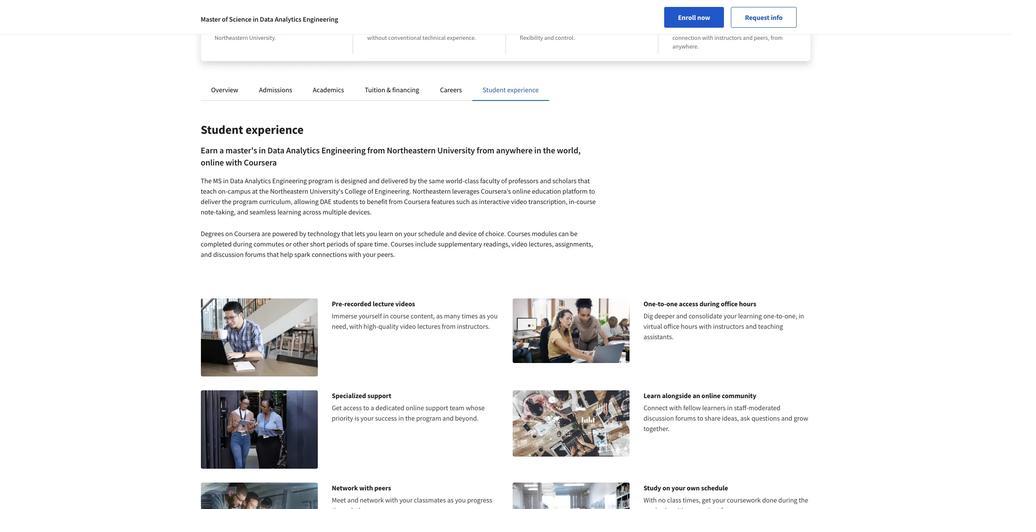 Task type: describe. For each thing, give the bounding box(es) containing it.
on inside the study on your own schedule with no class times, get your coursework done during the week when it's convenient for you.
[[663, 483, 671, 492]]

curriculum,
[[259, 197, 293, 206]]

degree
[[301, 13, 327, 24]]

of up offered in the left top of the page
[[222, 15, 228, 23]]

academics
[[313, 85, 344, 94]]

online inside 100% online lecture videos, hands-on projects and connection with instructors and peers, from anywhere.
[[695, 13, 718, 24]]

interactive
[[479, 197, 510, 206]]

learn
[[644, 391, 661, 400]]

study
[[644, 483, 662, 492]]

free
[[386, 25, 396, 33]]

as left many
[[437, 312, 443, 320]]

in right 'science'
[[253, 15, 259, 23]]

hassle-
[[367, 25, 386, 33]]

no
[[659, 496, 666, 504]]

northeastern inside earn a master's in data analytics engineering from northeastern university from anywhere in the world, online with coursera
[[387, 145, 436, 156]]

0 vertical spatial support
[[368, 391, 392, 400]]

instructors inside 100% online lecture videos, hands-on projects and connection with instructors and peers, from anywhere.
[[715, 34, 742, 42]]

at inside the ms in data analytics engineering program is designed and delivered by the same world-class faculty of professors and scholars that teach on-campus at the northeastern university's college of engineering. northeastern leverages coursera's online education platform to deliver the program curriculum, allowing dae students to benefit from coursera features such as interactive video transcription, in-course note-taking, and seamless learning across multiple devices.
[[252, 187, 258, 195]]

during inside one-to-one access during office hours dig deeper and consolidate your learning one-to-one, in virtual office hours with instructors and teaching assistants.
[[700, 299, 720, 308]]

your right 'get'
[[713, 496, 726, 504]]

one-to-one access during office hours dig deeper and consolidate your learning one-to-one, in virtual office hours with instructors and teaching assistants.
[[644, 299, 805, 341]]

same
[[429, 176, 445, 185]]

team
[[450, 404, 465, 412]]

whose
[[466, 404, 485, 412]]

meet
[[332, 496, 346, 504]]

allowing inside pay-as-you-go tuition, allowing for complete flexibility and control.
[[577, 25, 599, 33]]

0 horizontal spatial hours
[[681, 322, 698, 331]]

choice.
[[486, 229, 506, 238]]

from left anywhere
[[477, 145, 495, 156]]

the left same
[[418, 176, 428, 185]]

and down the projects
[[743, 34, 753, 42]]

complete
[[608, 25, 632, 33]]

in-
[[569, 197, 577, 206]]

by inside accredited engineering degree offered by the college of engineering at northeastern university.
[[235, 25, 241, 33]]

your up include
[[404, 229, 417, 238]]

multiple
[[323, 208, 347, 216]]

the ms in data analytics engineering program is designed and delivered by the same world-class faculty of professors and scholars that teach on-campus at the northeastern university's college of engineering. northeastern leverages coursera's online education platform to deliver the program curriculum, allowing dae students to benefit from coursera features such as interactive video transcription, in-course note-taking, and seamless learning across multiple devices.
[[201, 176, 596, 216]]

with up network
[[359, 483, 373, 492]]

fellow
[[684, 404, 701, 412]]

in inside the learn alongside an online community connect with fellow learners in staff-moderated discussion forums to share ideas, ask questions and grow together.
[[728, 404, 733, 412]]

without
[[367, 34, 387, 42]]

online inside specialized support get access to a dedicated online support team whose priority is your success in the program and beyond.
[[406, 404, 424, 412]]

earn a master's in data analytics engineering from northeastern university from anywhere in the world, online with coursera
[[201, 145, 581, 168]]

the inside earn a master's in data analytics engineering from northeastern university from anywhere in the world, online with coursera
[[543, 145, 556, 156]]

dae
[[320, 197, 332, 206]]

classmates
[[414, 496, 446, 504]]

for inside hassle-free pathways for learners with or without conventional technical experience.
[[423, 25, 430, 33]]

1 horizontal spatial student
[[483, 85, 506, 94]]

by inside the ms in data analytics engineering program is designed and delivered by the same world-class faculty of professors and scholars that teach on-campus at the northeastern university's college of engineering. northeastern leverages coursera's online education platform to deliver the program curriculum, allowing dae students to benefit from coursera features such as interactive video transcription, in-course note-taking, and seamless learning across multiple devices.
[[410, 176, 417, 185]]

enroll now
[[678, 13, 711, 22]]

control.
[[556, 34, 575, 42]]

world-
[[446, 176, 465, 185]]

priority
[[332, 414, 353, 423]]

you inside pre-recorded lecture videos immerse yourself in course content, as many times as you need, with high-quality video lectures from instructors.
[[487, 312, 498, 320]]

videos
[[396, 299, 415, 308]]

yourself
[[359, 312, 382, 320]]

device
[[458, 229, 477, 238]]

staff-
[[734, 404, 749, 412]]

access for during
[[679, 299, 699, 308]]

of up "coursera's" in the top of the page
[[501, 176, 507, 185]]

of up benefit
[[368, 187, 374, 195]]

the inside specialized support get access to a dedicated online support team whose priority is your success in the program and beyond.
[[405, 414, 415, 423]]

video inside the ms in data analytics engineering program is designed and delivered by the same world-class faculty of professors and scholars that teach on-campus at the northeastern university's college of engineering. northeastern leverages coursera's online education platform to deliver the program curriculum, allowing dae students to benefit from coursera features such as interactive video transcription, in-course note-taking, and seamless learning across multiple devices.
[[511, 197, 527, 206]]

spare
[[357, 240, 373, 248]]

transcription,
[[529, 197, 568, 206]]

accredited
[[215, 13, 254, 24]]

specialized support get access to a dedicated online support team whose priority is your success in the program and beyond.
[[332, 391, 485, 423]]

1 horizontal spatial to-
[[777, 312, 785, 320]]

tuition,
[[557, 25, 576, 33]]

connections
[[312, 250, 347, 259]]

request
[[745, 13, 770, 22]]

consolidate
[[689, 312, 723, 320]]

and inside pay-as-you-go tuition, allowing for complete flexibility and control.
[[545, 34, 554, 42]]

and right designed
[[369, 176, 380, 185]]

readings,
[[484, 240, 510, 248]]

peers.
[[377, 250, 395, 259]]

academics link
[[313, 85, 344, 94]]

a inside earn a master's in data analytics engineering from northeastern university from anywhere in the world, online with coursera
[[220, 145, 224, 156]]

from inside 100% online lecture videos, hands-on projects and connection with instructors and peers, from anywhere.
[[771, 34, 783, 42]]

learn alongside an online community connect with fellow learners in staff-moderated discussion forums to share ideas, ask questions and grow together.
[[644, 391, 809, 433]]

engineering inside earn a master's in data analytics engineering from northeastern university from anywhere in the world, online with coursera
[[322, 145, 366, 156]]

videos,
[[693, 25, 711, 33]]

enroll now button
[[664, 7, 725, 28]]

the up "curriculum,"
[[259, 187, 269, 195]]

online inside the ms in data analytics engineering program is designed and delivered by the same world-class faculty of professors and scholars that teach on-campus at the northeastern university's college of engineering. northeastern leverages coursera's online education platform to deliver the program curriculum, allowing dae students to benefit from coursera features such as interactive video transcription, in-course note-taking, and seamless learning across multiple devices.
[[513, 187, 531, 195]]

deeper
[[655, 312, 675, 320]]

recorded
[[345, 299, 372, 308]]

from inside pre-recorded lecture videos immerse yourself in course content, as many times as you need, with high-quality video lectures from instructors.
[[442, 322, 456, 331]]

from inside the ms in data analytics engineering program is designed and delivered by the same world-class faculty of professors and scholars that teach on-campus at the northeastern university's college of engineering. northeastern leverages coursera's online education platform to deliver the program curriculum, allowing dae students to benefit from coursera features such as interactive video transcription, in-course note-taking, and seamless learning across multiple devices.
[[389, 197, 403, 206]]

with up program.
[[385, 496, 398, 504]]

devices.
[[348, 208, 372, 216]]

discussion inside degrees on coursera are powered by technology that lets you learn on your schedule and device of choice. courses modules can be completed during commutes or other short periods of spare time. courses include supplementary readings, video lectures, assignments, and discussion forums that help spark connections with your peers.
[[213, 250, 244, 259]]

and down one
[[677, 312, 688, 320]]

1 vertical spatial student
[[201, 122, 243, 137]]

coursework
[[727, 496, 761, 504]]

to inside the learn alongside an online community connect with fellow learners in staff-moderated discussion forums to share ideas, ask questions and grow together.
[[698, 414, 704, 423]]

to right platform
[[589, 187, 595, 195]]

assignments,
[[555, 240, 593, 248]]

progress
[[467, 496, 492, 504]]

course inside the ms in data analytics engineering program is designed and delivered by the same world-class faculty of professors and scholars that teach on-campus at the northeastern university's college of engineering. northeastern leverages coursera's online education platform to deliver the program curriculum, allowing dae students to benefit from coursera features such as interactive video transcription, in-course note-taking, and seamless learning across multiple devices.
[[577, 197, 596, 206]]

hands-
[[712, 25, 730, 33]]

engineering inside the ms in data analytics engineering program is designed and delivered by the same world-class faculty of professors and scholars that teach on-campus at the northeastern university's college of engineering. northeastern leverages coursera's online education platform to deliver the program curriculum, allowing dae students to benefit from coursera features such as interactive video transcription, in-course note-taking, and seamless learning across multiple devices.
[[272, 176, 307, 185]]

lecture
[[673, 25, 692, 33]]

connect
[[644, 404, 668, 412]]

instructors.
[[457, 322, 490, 331]]

professors
[[509, 176, 539, 185]]

schedule inside degrees on coursera are powered by technology that lets you learn on your schedule and device of choice. courses modules can be completed during commutes or other short periods of spare time. courses include supplementary readings, video lectures, assignments, and discussion forums that help spark connections with your peers.
[[418, 229, 444, 238]]

technology
[[308, 229, 340, 238]]

with
[[644, 496, 657, 504]]

the inside accredited engineering degree offered by the college of engineering at northeastern university.
[[242, 25, 251, 33]]

tuition
[[365, 85, 386, 94]]

0 horizontal spatial program
[[233, 197, 258, 206]]

with inside degrees on coursera are powered by technology that lets you learn on your schedule and device of choice. courses modules can be completed during commutes or other short periods of spare time. courses include supplementary readings, video lectures, assignments, and discussion forums that help spark connections with your peers.
[[349, 250, 361, 259]]

you-
[[539, 25, 550, 33]]

you inside network with peers meet and network with your classmates as you progress through the program.
[[455, 496, 466, 504]]

study on your own schedule with no class times, get your coursework done during the week when it's convenient for you.
[[644, 483, 809, 509]]

and left teaching
[[746, 322, 757, 331]]

college inside the ms in data analytics engineering program is designed and delivered by the same world-class faculty of professors and scholars that teach on-campus at the northeastern university's college of engineering. northeastern leverages coursera's online education platform to deliver the program curriculum, allowing dae students to benefit from coursera features such as interactive video transcription, in-course note-taking, and seamless learning across multiple devices.
[[345, 187, 366, 195]]

taking,
[[216, 208, 236, 216]]

access for to
[[343, 404, 362, 412]]

share
[[705, 414, 721, 423]]

degrees
[[201, 229, 224, 238]]

online inside the learn alongside an online community connect with fellow learners in staff-moderated discussion forums to share ideas, ask questions and grow together.
[[702, 391, 721, 400]]

coursera inside degrees on coursera are powered by technology that lets you learn on your schedule and device of choice. courses modules can be completed during commutes or other short periods of spare time. courses include supplementary readings, video lectures, assignments, and discussion forums that help spark connections with your peers.
[[234, 229, 260, 238]]

conventional
[[388, 34, 422, 42]]

allowing inside the ms in data analytics engineering program is designed and delivered by the same world-class faculty of professors and scholars that teach on-campus at the northeastern university's college of engineering. northeastern leverages coursera's online education platform to deliver the program curriculum, allowing dae students to benefit from coursera features such as interactive video transcription, in-course note-taking, and seamless learning across multiple devices.
[[294, 197, 319, 206]]

careers link
[[440, 85, 462, 94]]

college inside accredited engineering degree offered by the college of engineering at northeastern university.
[[252, 25, 271, 33]]

data for master's
[[268, 145, 285, 156]]

a inside specialized support get access to a dedicated online support team whose priority is your success in the program and beyond.
[[371, 404, 374, 412]]

and up education
[[540, 176, 551, 185]]

your inside network with peers meet and network with your classmates as you progress through the program.
[[400, 496, 413, 504]]

in right anywhere
[[535, 145, 542, 156]]

many
[[444, 312, 461, 320]]

on right the learn
[[395, 229, 402, 238]]

and inside the learn alongside an online community connect with fellow learners in staff-moderated discussion forums to share ideas, ask questions and grow together.
[[782, 414, 793, 423]]

coursera's
[[481, 187, 511, 195]]

the inside network with peers meet and network with your classmates as you progress through the program.
[[357, 506, 366, 509]]

0 vertical spatial courses
[[508, 229, 531, 238]]

overview link
[[211, 85, 238, 94]]

that inside the ms in data analytics engineering program is designed and delivered by the same world-class faculty of professors and scholars that teach on-campus at the northeastern university's college of engineering. northeastern leverages coursera's online education platform to deliver the program curriculum, allowing dae students to benefit from coursera features such as interactive video transcription, in-course note-taking, and seamless learning across multiple devices.
[[578, 176, 590, 185]]

northeastern down same
[[413, 187, 451, 195]]

1 horizontal spatial experience
[[507, 85, 539, 94]]

short
[[310, 240, 325, 248]]

1 horizontal spatial office
[[721, 299, 738, 308]]

your left own
[[672, 483, 686, 492]]

course inside pre-recorded lecture videos immerse yourself in course content, as many times as you need, with high-quality video lectures from instructors.
[[390, 312, 410, 320]]

on up completed
[[225, 229, 233, 238]]

immerse
[[332, 312, 357, 320]]

class inside the ms in data analytics engineering program is designed and delivered by the same world-class faculty of professors and scholars that teach on-campus at the northeastern university's college of engineering. northeastern leverages coursera's online education platform to deliver the program curriculum, allowing dae students to benefit from coursera features such as interactive video transcription, in-course note-taking, and seamless learning across multiple devices.
[[465, 176, 479, 185]]

offered
[[215, 25, 234, 33]]

program.
[[368, 506, 394, 509]]

class inside the study on your own schedule with no class times, get your coursework done during the week when it's convenient for you.
[[667, 496, 682, 504]]

you.
[[731, 506, 743, 509]]

with inside the learn alongside an online community connect with fellow learners in staff-moderated discussion forums to share ideas, ask questions and grow together.
[[669, 404, 682, 412]]

network
[[332, 483, 358, 492]]

help
[[280, 250, 293, 259]]

from up 'delivered'
[[368, 145, 385, 156]]

pre-recorded lecture videos immerse yourself in course content, as many times as you need, with high-quality video lectures from instructors.
[[332, 299, 498, 331]]

dedicated
[[376, 404, 405, 412]]

0 vertical spatial hours
[[739, 299, 757, 308]]

of inside accredited engineering degree offered by the college of engineering at northeastern university.
[[272, 25, 277, 33]]

one
[[667, 299, 678, 308]]

discussion inside the learn alongside an online community connect with fellow learners in staff-moderated discussion forums to share ideas, ask questions and grow together.
[[644, 414, 674, 423]]

1 vertical spatial that
[[342, 229, 354, 238]]



Task type: vqa. For each thing, say whether or not it's contained in the screenshot.
Coursera inside the 'The MS in Data Analytics Engineering program is designed and delivered by the same world-class faculty of professors and scholars that teach on-campus at the Northeastern University's College of Engineering. Northeastern leverages Coursera's online education platform to deliver the program curriculum, allowing DAE students to benefit from Coursera features such as interactive video transcription, in-course note-taking, and seamless learning across multiple devices.'
yes



Task type: locate. For each thing, give the bounding box(es) containing it.
0 vertical spatial by
[[235, 25, 241, 33]]

and inside network with peers meet and network with your classmates as you progress through the program.
[[348, 496, 359, 504]]

engineering up "curriculum,"
[[272, 176, 307, 185]]

to- up teaching
[[777, 312, 785, 320]]

0 horizontal spatial or
[[286, 240, 292, 248]]

commutes
[[254, 240, 284, 248]]

degrees on coursera are powered by technology that lets you learn on your schedule and device of choice. courses modules can be completed during commutes or other short periods of spare time. courses include supplementary readings, video lectures, assignments, and discussion forums that help spark connections with your peers.
[[201, 229, 593, 259]]

during
[[233, 240, 252, 248], [700, 299, 720, 308], [779, 496, 798, 504]]

1 vertical spatial data
[[268, 145, 285, 156]]

in inside one-to-one access during office hours dig deeper and consolidate your learning one-to-one, in virtual office hours with instructors and teaching assistants.
[[799, 312, 805, 320]]

access right one
[[679, 299, 699, 308]]

1 vertical spatial or
[[286, 240, 292, 248]]

with inside hassle-free pathways for learners with or without conventional technical experience.
[[453, 25, 464, 33]]

university.
[[249, 34, 276, 42]]

a right earn
[[220, 145, 224, 156]]

and left grow
[[782, 414, 793, 423]]

student
[[483, 85, 506, 94], [201, 122, 243, 137]]

2 vertical spatial analytics
[[245, 176, 271, 185]]

1 vertical spatial student experience
[[201, 122, 304, 137]]

as inside network with peers meet and network with your classmates as you progress through the program.
[[448, 496, 454, 504]]

engineering inside accredited engineering degree offered by the college of engineering at northeastern university.
[[278, 25, 308, 33]]

1 horizontal spatial allowing
[[577, 25, 599, 33]]

faculty
[[480, 176, 500, 185]]

master's
[[226, 145, 257, 156]]

world,
[[557, 145, 581, 156]]

together.
[[644, 424, 670, 433]]

with inside earn a master's in data analytics engineering from northeastern university from anywhere in the world, online with coursera
[[226, 157, 242, 168]]

in right ms
[[223, 176, 229, 185]]

1 horizontal spatial student experience
[[483, 85, 539, 94]]

0 horizontal spatial for
[[423, 25, 430, 33]]

benefit
[[367, 197, 388, 206]]

peers
[[375, 483, 391, 492]]

data up campus
[[230, 176, 243, 185]]

discussion up together.
[[644, 414, 674, 423]]

program left beyond.
[[416, 414, 441, 423]]

1 vertical spatial college
[[345, 187, 366, 195]]

&
[[387, 85, 391, 94]]

hassle-free pathways for learners with or without conventional technical experience.
[[367, 25, 476, 42]]

for left you.
[[721, 506, 729, 509]]

and down "team"
[[443, 414, 454, 423]]

0 vertical spatial student experience
[[483, 85, 539, 94]]

video down the content,
[[400, 322, 416, 331]]

0 horizontal spatial student
[[201, 122, 243, 137]]

schedule up 'get'
[[702, 483, 729, 492]]

learning inside the ms in data analytics engineering program is designed and delivered by the same world-class faculty of professors and scholars that teach on-campus at the northeastern university's college of engineering. northeastern leverages coursera's online education platform to deliver the program curriculum, allowing dae students to benefit from coursera features such as interactive video transcription, in-course note-taking, and seamless learning across multiple devices.
[[278, 208, 301, 216]]

is inside specialized support get access to a dedicated online support team whose priority is your success in the program and beyond.
[[355, 414, 359, 423]]

100% online lecture videos, hands-on projects and connection with instructors and peers, from anywhere.
[[673, 13, 783, 50]]

program inside specialized support get access to a dedicated online support team whose priority is your success in the program and beyond.
[[416, 414, 441, 423]]

on inside 100% online lecture videos, hands-on projects and connection with instructors and peers, from anywhere.
[[730, 25, 736, 33]]

learning inside one-to-one access during office hours dig deeper and consolidate your learning one-to-one, in virtual office hours with instructors and teaching assistants.
[[739, 312, 762, 320]]

2 horizontal spatial during
[[779, 496, 798, 504]]

1 vertical spatial experience
[[246, 122, 304, 137]]

learners up share
[[703, 404, 726, 412]]

be
[[571, 229, 578, 238]]

class up when
[[667, 496, 682, 504]]

1 horizontal spatial learning
[[739, 312, 762, 320]]

program up university's
[[309, 176, 333, 185]]

1 horizontal spatial class
[[667, 496, 682, 504]]

1 vertical spatial forums
[[676, 414, 696, 423]]

1 horizontal spatial at
[[310, 25, 315, 33]]

the inside the study on your own schedule with no class times, get your coursework done during the week when it's convenient for you.
[[799, 496, 809, 504]]

student right 'careers'
[[483, 85, 506, 94]]

online inside earn a master's in data analytics engineering from northeastern university from anywhere in the world, online with coursera
[[201, 157, 224, 168]]

college
[[252, 25, 271, 33], [345, 187, 366, 195]]

seamless
[[250, 208, 276, 216]]

instructors
[[715, 34, 742, 42], [713, 322, 745, 331]]

learners inside the learn alongside an online community connect with fellow learners in staff-moderated discussion forums to share ideas, ask questions and grow together.
[[703, 404, 726, 412]]

go
[[550, 25, 556, 33]]

leverages
[[452, 187, 480, 195]]

with inside one-to-one access during office hours dig deeper and consolidate your learning one-to-one, in virtual office hours with instructors and teaching assistants.
[[699, 322, 712, 331]]

for inside pay-as-you-go tuition, allowing for complete flexibility and control.
[[600, 25, 607, 33]]

2 vertical spatial by
[[299, 229, 306, 238]]

0 horizontal spatial schedule
[[418, 229, 444, 238]]

engineering down engineering
[[278, 25, 308, 33]]

by down 'science'
[[235, 25, 241, 33]]

questions
[[752, 414, 780, 423]]

0 horizontal spatial a
[[220, 145, 224, 156]]

1 vertical spatial analytics
[[286, 145, 320, 156]]

access inside one-to-one access during office hours dig deeper and consolidate your learning one-to-one, in virtual office hours with instructors and teaching assistants.
[[679, 299, 699, 308]]

access inside specialized support get access to a dedicated online support team whose priority is your success in the program and beyond.
[[343, 404, 362, 412]]

northeastern up "curriculum,"
[[270, 187, 308, 195]]

1 vertical spatial instructors
[[713, 322, 745, 331]]

online right dedicated
[[406, 404, 424, 412]]

completed
[[201, 240, 232, 248]]

pre-
[[332, 299, 345, 308]]

data inside earn a master's in data analytics engineering from northeastern university from anywhere in the world, online with coursera
[[268, 145, 285, 156]]

1 horizontal spatial college
[[345, 187, 366, 195]]

network with peers meet and network with your classmates as you progress through the program.
[[332, 483, 492, 509]]

0 vertical spatial program
[[309, 176, 333, 185]]

times
[[462, 312, 478, 320]]

as right 'times' on the left of the page
[[479, 312, 486, 320]]

0 vertical spatial to-
[[658, 299, 667, 308]]

during left commutes
[[233, 240, 252, 248]]

features
[[432, 197, 455, 206]]

analytics inside the ms in data analytics engineering program is designed and delivered by the same world-class faculty of professors and scholars that teach on-campus at the northeastern university's college of engineering. northeastern leverages coursera's online education platform to deliver the program curriculum, allowing dae students to benefit from coursera features such as interactive video transcription, in-course note-taking, and seamless learning across multiple devices.
[[245, 176, 271, 185]]

as-
[[531, 25, 539, 33]]

and up peers, on the right of page
[[759, 25, 769, 33]]

during right done
[[779, 496, 798, 504]]

0 vertical spatial during
[[233, 240, 252, 248]]

tuition & financing link
[[365, 85, 419, 94]]

0 horizontal spatial to-
[[658, 299, 667, 308]]

engineering
[[256, 13, 300, 24]]

1 vertical spatial a
[[371, 404, 374, 412]]

you up instructors.
[[487, 312, 498, 320]]

supplementary
[[438, 240, 482, 248]]

1 horizontal spatial support
[[426, 404, 449, 412]]

or inside hassle-free pathways for learners with or without conventional technical experience.
[[465, 25, 470, 33]]

and down go
[[545, 34, 554, 42]]

coursera inside earn a master's in data analytics engineering from northeastern university from anywhere in the world, online with coursera
[[244, 157, 277, 168]]

courses up peers. at left
[[391, 240, 414, 248]]

science
[[229, 15, 252, 23]]

0 horizontal spatial by
[[235, 25, 241, 33]]

modules
[[532, 229, 557, 238]]

need,
[[332, 322, 348, 331]]

northeastern up 'delivered'
[[387, 145, 436, 156]]

1 vertical spatial learning
[[739, 312, 762, 320]]

2 horizontal spatial that
[[578, 176, 590, 185]]

your down 'spare'
[[363, 250, 376, 259]]

2 horizontal spatial for
[[721, 506, 729, 509]]

you
[[367, 229, 377, 238], [487, 312, 498, 320], [455, 496, 466, 504]]

one-
[[644, 299, 658, 308]]

the down 'science'
[[242, 25, 251, 33]]

in inside pre-recorded lecture videos immerse yourself in course content, as many times as you need, with high-quality video lectures from instructors.
[[383, 312, 389, 320]]

1 horizontal spatial program
[[309, 176, 333, 185]]

2 vertical spatial data
[[230, 176, 243, 185]]

during inside the study on your own schedule with no class times, get your coursework done during the week when it's convenient for you.
[[779, 496, 798, 504]]

1 vertical spatial program
[[233, 197, 258, 206]]

0 horizontal spatial courses
[[391, 240, 414, 248]]

0 vertical spatial you
[[367, 229, 377, 238]]

1 vertical spatial hours
[[681, 322, 698, 331]]

to
[[589, 187, 595, 195], [360, 197, 366, 206], [363, 404, 369, 412], [698, 414, 704, 423]]

to- up deeper
[[658, 299, 667, 308]]

delivered
[[381, 176, 408, 185]]

is right priority
[[355, 414, 359, 423]]

analytics for master's
[[286, 145, 320, 156]]

1 vertical spatial support
[[426, 404, 449, 412]]

the up the taking,
[[222, 197, 232, 206]]

1 vertical spatial video
[[512, 240, 528, 248]]

0 vertical spatial allowing
[[577, 25, 599, 33]]

0 vertical spatial student
[[483, 85, 506, 94]]

support left "team"
[[426, 404, 449, 412]]

0 horizontal spatial at
[[252, 187, 258, 195]]

1 vertical spatial access
[[343, 404, 362, 412]]

courses right choice. at the top of page
[[508, 229, 531, 238]]

by
[[235, 25, 241, 33], [410, 176, 417, 185], [299, 229, 306, 238]]

with down consolidate
[[699, 322, 712, 331]]

0 horizontal spatial that
[[267, 250, 279, 259]]

for inside the study on your own schedule with no class times, get your coursework done during the week when it's convenient for you.
[[721, 506, 729, 509]]

1 horizontal spatial for
[[600, 25, 607, 33]]

data
[[260, 15, 274, 23], [268, 145, 285, 156], [230, 176, 243, 185]]

of left 'spare'
[[350, 240, 356, 248]]

1 vertical spatial to-
[[777, 312, 785, 320]]

such
[[456, 197, 470, 206]]

tuition & financing
[[365, 85, 419, 94]]

quality
[[379, 322, 399, 331]]

or inside degrees on coursera are powered by technology that lets you learn on your schedule and device of choice. courses modules can be completed during commutes or other short periods of spare time. courses include supplementary readings, video lectures, assignments, and discussion forums that help spark connections with your peers.
[[286, 240, 292, 248]]

connection
[[673, 34, 701, 42]]

by inside degrees on coursera are powered by technology that lets you learn on your schedule and device of choice. courses modules can be completed during commutes or other short periods of spare time. courses include supplementary readings, video lectures, assignments, and discussion forums that help spark connections with your peers.
[[299, 229, 306, 238]]

office down deeper
[[664, 322, 680, 331]]

video
[[511, 197, 527, 206], [512, 240, 528, 248], [400, 322, 416, 331]]

from down engineering.
[[389, 197, 403, 206]]

learners
[[431, 25, 451, 33], [703, 404, 726, 412]]

to left share
[[698, 414, 704, 423]]

lectures
[[418, 322, 441, 331]]

in right one,
[[799, 312, 805, 320]]

careers
[[440, 85, 462, 94]]

is inside the ms in data analytics engineering program is designed and delivered by the same world-class faculty of professors and scholars that teach on-campus at the northeastern university's college of engineering. northeastern leverages coursera's online education platform to deliver the program curriculum, allowing dae students to benefit from coursera features such as interactive video transcription, in-course note-taking, and seamless learning across multiple devices.
[[335, 176, 339, 185]]

lectures,
[[529, 240, 554, 248]]

one-
[[764, 312, 777, 320]]

0 vertical spatial at
[[310, 25, 315, 33]]

time.
[[375, 240, 389, 248]]

1 vertical spatial courses
[[391, 240, 414, 248]]

that left lets in the left of the page
[[342, 229, 354, 238]]

1 horizontal spatial access
[[679, 299, 699, 308]]

video left the 'lectures,'
[[512, 240, 528, 248]]

you left the progress
[[455, 496, 466, 504]]

1 horizontal spatial forums
[[676, 414, 696, 423]]

1 horizontal spatial is
[[355, 414, 359, 423]]

schedule up include
[[418, 229, 444, 238]]

as right classmates
[[448, 496, 454, 504]]

and up supplementary at top left
[[446, 229, 457, 238]]

as inside the ms in data analytics engineering program is designed and delivered by the same world-class faculty of professors and scholars that teach on-campus at the northeastern university's college of engineering. northeastern leverages coursera's online education platform to deliver the program curriculum, allowing dae students to benefit from coursera features such as interactive video transcription, in-course note-taking, and seamless learning across multiple devices.
[[471, 197, 478, 206]]

you inside degrees on coursera are powered by technology that lets you learn on your schedule and device of choice. courses modules can be completed during commutes or other short periods of spare time. courses include supplementary readings, video lectures, assignments, and discussion forums that help spark connections with your peers.
[[367, 229, 377, 238]]

flexibility
[[520, 34, 543, 42]]

deliver
[[201, 197, 221, 206]]

for up technical
[[423, 25, 430, 33]]

and right the taking,
[[237, 208, 248, 216]]

is up university's
[[335, 176, 339, 185]]

video inside degrees on coursera are powered by technology that lets you learn on your schedule and device of choice. courses modules can be completed during commutes or other short periods of spare time. courses include supplementary readings, video lectures, assignments, and discussion forums that help spark connections with your peers.
[[512, 240, 528, 248]]

0 vertical spatial class
[[465, 176, 479, 185]]

1 vertical spatial schedule
[[702, 483, 729, 492]]

discussion down completed
[[213, 250, 244, 259]]

by right 'delivered'
[[410, 176, 417, 185]]

1 horizontal spatial course
[[577, 197, 596, 206]]

by up other
[[299, 229, 306, 238]]

northeastern inside accredited engineering degree offered by the college of engineering at northeastern university.
[[215, 34, 248, 42]]

community
[[722, 391, 757, 400]]

to inside specialized support get access to a dedicated online support team whose priority is your success in the program and beyond.
[[363, 404, 369, 412]]

learners inside hassle-free pathways for learners with or without conventional technical experience.
[[431, 25, 451, 33]]

with inside pre-recorded lecture videos immerse yourself in course content, as many times as you need, with high-quality video lectures from instructors.
[[350, 322, 362, 331]]

0 vertical spatial instructors
[[715, 34, 742, 42]]

0 horizontal spatial support
[[368, 391, 392, 400]]

and up through
[[348, 496, 359, 504]]

1 horizontal spatial by
[[299, 229, 306, 238]]

on up no
[[663, 483, 671, 492]]

0 vertical spatial experience
[[507, 85, 539, 94]]

class up leverages
[[465, 176, 479, 185]]

of right device
[[478, 229, 484, 238]]

university
[[438, 145, 475, 156]]

0 vertical spatial forums
[[245, 250, 266, 259]]

in inside specialized support get access to a dedicated online support team whose priority is your success in the program and beyond.
[[399, 414, 404, 423]]

college up university.
[[252, 25, 271, 33]]

to up devices.
[[360, 197, 366, 206]]

1 vertical spatial discussion
[[644, 414, 674, 423]]

1 vertical spatial is
[[355, 414, 359, 423]]

at inside accredited engineering degree offered by the college of engineering at northeastern university.
[[310, 25, 315, 33]]

instructors down hands-
[[715, 34, 742, 42]]

2 vertical spatial program
[[416, 414, 441, 423]]

forums inside the learn alongside an online community connect with fellow learners in staff-moderated discussion forums to share ideas, ask questions and grow together.
[[676, 414, 696, 423]]

1 vertical spatial during
[[700, 299, 720, 308]]

student up earn
[[201, 122, 243, 137]]

0 horizontal spatial is
[[335, 176, 339, 185]]

spark
[[295, 250, 311, 259]]

with down 'spare'
[[349, 250, 361, 259]]

with up experience.
[[453, 25, 464, 33]]

for left complete
[[600, 25, 607, 33]]

of
[[222, 15, 228, 23], [272, 25, 277, 33], [501, 176, 507, 185], [368, 187, 374, 195], [478, 229, 484, 238], [350, 240, 356, 248]]

1 horizontal spatial a
[[371, 404, 374, 412]]

that up platform
[[578, 176, 590, 185]]

in up quality
[[383, 312, 389, 320]]

schedule inside the study on your own schedule with no class times, get your coursework done during the week when it's convenient for you.
[[702, 483, 729, 492]]

during inside degrees on coursera are powered by technology that lets you learn on your schedule and device of choice. courses modules can be completed during commutes or other short periods of spare time. courses include supplementary readings, video lectures, assignments, and discussion forums that help spark connections with your peers.
[[233, 240, 252, 248]]

online down earn
[[201, 157, 224, 168]]

an
[[693, 391, 701, 400]]

1 vertical spatial coursera
[[404, 197, 430, 206]]

request info
[[745, 13, 783, 22]]

forums inside degrees on coursera are powered by technology that lets you learn on your schedule and device of choice. courses modules can be completed during commutes or other short periods of spare time. courses include supplementary readings, video lectures, assignments, and discussion forums that help spark connections with your peers.
[[245, 250, 266, 259]]

support up dedicated
[[368, 391, 392, 400]]

instructors down consolidate
[[713, 322, 745, 331]]

1 vertical spatial course
[[390, 312, 410, 320]]

1 horizontal spatial schedule
[[702, 483, 729, 492]]

pathways
[[397, 25, 421, 33]]

enroll
[[678, 13, 696, 22]]

learning
[[278, 208, 301, 216], [739, 312, 762, 320]]

on-
[[218, 187, 228, 195]]

1 vertical spatial at
[[252, 187, 258, 195]]

0 vertical spatial analytics
[[275, 15, 302, 23]]

analytics inside earn a master's in data analytics engineering from northeastern university from anywhere in the world, online with coursera
[[286, 145, 320, 156]]

coursera left are
[[234, 229, 260, 238]]

admissions link
[[259, 85, 292, 94]]

in inside the ms in data analytics engineering program is designed and delivered by the same world-class faculty of professors and scholars that teach on-campus at the northeastern university's college of engineering. northeastern leverages coursera's online education platform to deliver the program curriculum, allowing dae students to benefit from coursera features such as interactive video transcription, in-course note-taking, and seamless learning across multiple devices.
[[223, 176, 229, 185]]

and down completed
[[201, 250, 212, 259]]

0 vertical spatial learning
[[278, 208, 301, 216]]

your left classmates
[[400, 496, 413, 504]]

0 horizontal spatial during
[[233, 240, 252, 248]]

coursera inside the ms in data analytics engineering program is designed and delivered by the same world-class faculty of professors and scholars that teach on-campus at the northeastern university's college of engineering. northeastern leverages coursera's online education platform to deliver the program curriculum, allowing dae students to benefit from coursera features such as interactive video transcription, in-course note-taking, and seamless learning across multiple devices.
[[404, 197, 430, 206]]

video inside pre-recorded lecture videos immerse yourself in course content, as many times as you need, with high-quality video lectures from instructors.
[[400, 322, 416, 331]]

0 horizontal spatial course
[[390, 312, 410, 320]]

in
[[253, 15, 259, 23], [259, 145, 266, 156], [535, 145, 542, 156], [223, 176, 229, 185], [383, 312, 389, 320], [799, 312, 805, 320], [728, 404, 733, 412], [399, 414, 404, 423]]

with down the alongside
[[669, 404, 682, 412]]

get
[[702, 496, 711, 504]]

at down degree
[[310, 25, 315, 33]]

0 horizontal spatial experience
[[246, 122, 304, 137]]

0 vertical spatial video
[[511, 197, 527, 206]]

your inside specialized support get access to a dedicated online support team whose priority is your success in the program and beyond.
[[361, 414, 374, 423]]

in right master's
[[259, 145, 266, 156]]

video down professors in the top right of the page
[[511, 197, 527, 206]]

0 horizontal spatial office
[[664, 322, 680, 331]]

engineering right engineering
[[303, 15, 338, 23]]

0 horizontal spatial student experience
[[201, 122, 304, 137]]

with down videos, at the top right of the page
[[702, 34, 714, 42]]

0 vertical spatial learners
[[431, 25, 451, 33]]

data inside the ms in data analytics engineering program is designed and delivered by the same world-class faculty of professors and scholars that teach on-campus at the northeastern university's college of engineering. northeastern leverages coursera's online education platform to deliver the program curriculum, allowing dae students to benefit from coursera features such as interactive video transcription, in-course note-taking, and seamless learning across multiple devices.
[[230, 176, 243, 185]]

you right lets in the left of the page
[[367, 229, 377, 238]]

with inside 100% online lecture videos, hands-on projects and connection with instructors and peers, from anywhere.
[[702, 34, 714, 42]]

instructors inside one-to-one access during office hours dig deeper and consolidate your learning one-to-one, in virtual office hours with instructors and teaching assistants.
[[713, 322, 745, 331]]

analytics for science
[[275, 15, 302, 23]]

1 horizontal spatial courses
[[508, 229, 531, 238]]

or up help
[[286, 240, 292, 248]]

2 horizontal spatial you
[[487, 312, 498, 320]]

student experience
[[483, 85, 539, 94], [201, 122, 304, 137]]

college down designed
[[345, 187, 366, 195]]

course
[[577, 197, 596, 206], [390, 312, 410, 320]]

data for science
[[260, 15, 274, 23]]

1 vertical spatial by
[[410, 176, 417, 185]]

1 vertical spatial learners
[[703, 404, 726, 412]]

0 vertical spatial course
[[577, 197, 596, 206]]

2 horizontal spatial program
[[416, 414, 441, 423]]

0 vertical spatial or
[[465, 25, 470, 33]]

2 horizontal spatial by
[[410, 176, 417, 185]]

financing
[[392, 85, 419, 94]]

student experience link
[[483, 85, 539, 94]]

2 vertical spatial during
[[779, 496, 798, 504]]

now
[[698, 13, 711, 22]]

office up consolidate
[[721, 299, 738, 308]]

and inside specialized support get access to a dedicated online support team whose priority is your success in the program and beyond.
[[443, 414, 454, 423]]

high-
[[364, 322, 379, 331]]

experience
[[507, 85, 539, 94], [246, 122, 304, 137]]

week
[[644, 506, 659, 509]]

2 vertical spatial that
[[267, 250, 279, 259]]

allowing right the tuition,
[[577, 25, 599, 33]]

technical
[[423, 34, 446, 42]]

from down many
[[442, 322, 456, 331]]

your inside one-to-one access during office hours dig deeper and consolidate your learning one-to-one, in virtual office hours with instructors and teaching assistants.
[[724, 312, 737, 320]]

0 horizontal spatial access
[[343, 404, 362, 412]]

0 vertical spatial a
[[220, 145, 224, 156]]

in right success
[[399, 414, 404, 423]]

it's
[[678, 506, 686, 509]]

forums down commutes
[[245, 250, 266, 259]]

across
[[303, 208, 321, 216]]

grow
[[794, 414, 809, 423]]

own
[[687, 483, 700, 492]]

moderated
[[749, 404, 781, 412]]

engineering up designed
[[322, 145, 366, 156]]

0 vertical spatial schedule
[[418, 229, 444, 238]]

0 vertical spatial college
[[252, 25, 271, 33]]

success
[[375, 414, 397, 423]]



